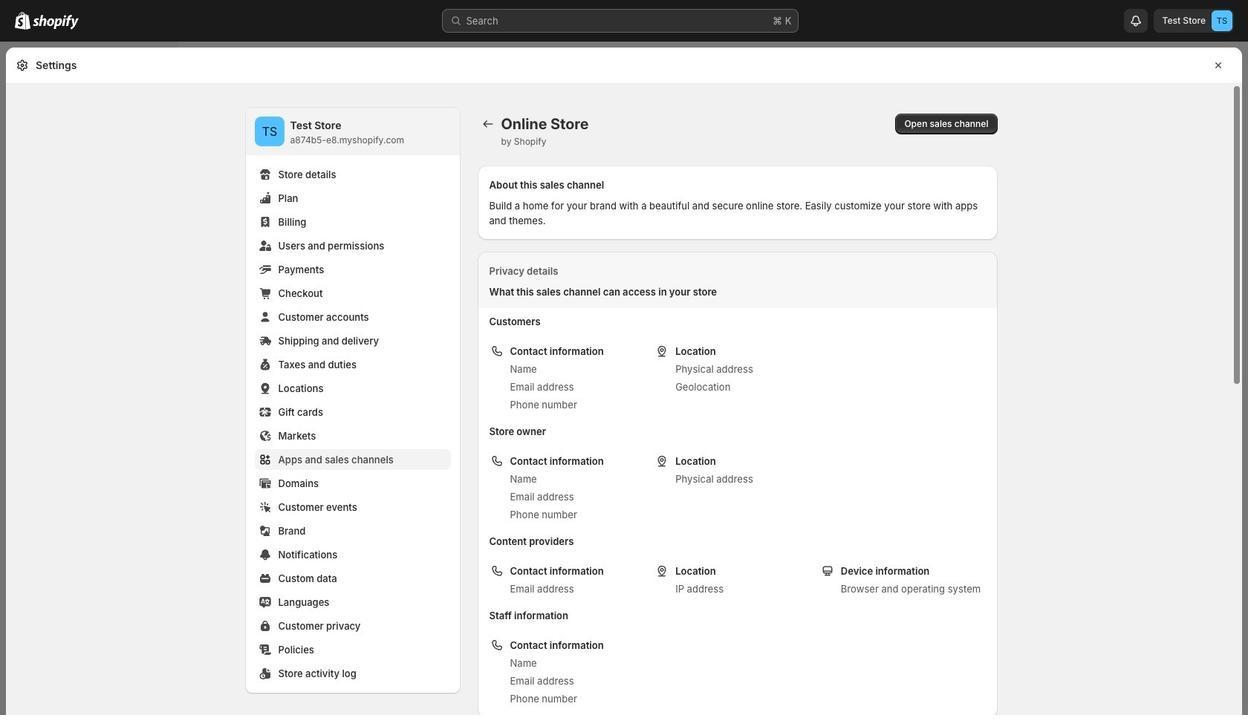 Task type: locate. For each thing, give the bounding box(es) containing it.
test store image
[[1212, 10, 1233, 31], [255, 117, 284, 146]]

test store image inside shop settings menu element
[[255, 117, 284, 146]]

settings dialog
[[6, 48, 1243, 716]]

1 vertical spatial test store image
[[255, 117, 284, 146]]

0 horizontal spatial test store image
[[255, 117, 284, 146]]

1 horizontal spatial test store image
[[1212, 10, 1233, 31]]

shopify image
[[15, 12, 30, 30], [33, 15, 79, 30]]

0 vertical spatial test store image
[[1212, 10, 1233, 31]]



Task type: vqa. For each thing, say whether or not it's contained in the screenshot.
the Online Store 'icon' at the left top of page
no



Task type: describe. For each thing, give the bounding box(es) containing it.
0 horizontal spatial shopify image
[[15, 12, 30, 30]]

1 horizontal spatial shopify image
[[33, 15, 79, 30]]

shop settings menu element
[[246, 108, 460, 694]]



